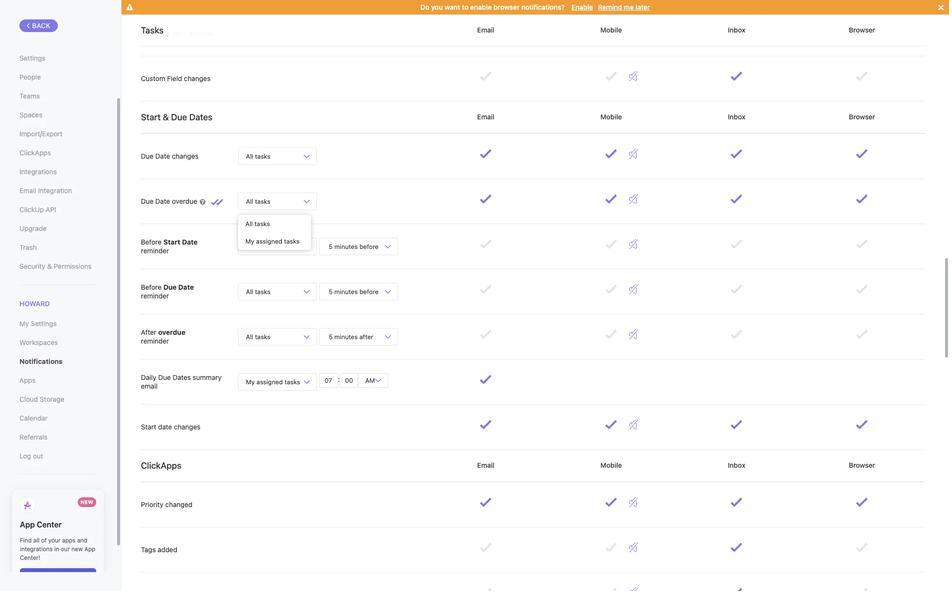 Task type: vqa. For each thing, say whether or not it's contained in the screenshot.
all
yes



Task type: locate. For each thing, give the bounding box(es) containing it.
0 horizontal spatial app
[[20, 521, 35, 530]]

settings
[[19, 54, 45, 62], [31, 320, 57, 328]]

2 before from the top
[[141, 283, 162, 291]]

minutes for overdue
[[334, 333, 358, 341]]

email
[[475, 26, 496, 34], [475, 113, 496, 121], [19, 187, 36, 195], [475, 462, 496, 470]]

before
[[359, 243, 379, 251], [359, 288, 379, 296]]

3 browser from the top
[[847, 462, 877, 470]]

reminder inside after overdue reminder
[[141, 337, 169, 346]]

3 mobile from the top
[[599, 462, 624, 470]]

0 vertical spatial inbox
[[726, 26, 747, 34]]

1 before from the top
[[141, 238, 162, 246]]

1 vertical spatial reminder
[[141, 292, 169, 300]]

email for start & due dates
[[475, 113, 496, 121]]

back
[[32, 21, 50, 30]]

assigned
[[256, 238, 282, 245], [257, 378, 283, 386]]

inbox
[[726, 26, 747, 34], [726, 113, 747, 121], [726, 462, 747, 470]]

due
[[171, 112, 187, 122], [141, 152, 154, 160], [141, 197, 154, 206], [163, 283, 177, 291], [158, 374, 171, 382]]

date inside before due date reminder
[[178, 283, 194, 291]]

off image
[[629, 26, 638, 36], [629, 149, 638, 159], [629, 194, 638, 204], [629, 420, 638, 430], [629, 498, 638, 508], [629, 543, 638, 553], [629, 588, 638, 592]]

checklist
[[141, 29, 170, 37]]

1 vertical spatial 5
[[329, 288, 333, 296]]

security & permissions link
[[19, 259, 97, 275]]

before for due date
[[359, 288, 379, 296]]

storage
[[40, 396, 64, 404]]

my
[[245, 238, 254, 245], [19, 320, 29, 328], [246, 378, 255, 386]]

log
[[19, 453, 31, 461]]

3 inbox from the top
[[726, 462, 747, 470]]

before inside before start date reminder
[[141, 238, 162, 246]]

0 vertical spatial 5 minutes before
[[327, 243, 380, 251]]

my assigned tasks
[[245, 238, 300, 245], [246, 378, 300, 386]]

1 vertical spatial clickapps
[[141, 461, 181, 471]]

3 5 from the top
[[329, 333, 333, 341]]

before due date reminder
[[141, 283, 194, 300]]

field
[[167, 74, 182, 83]]

2 vertical spatial browser
[[847, 462, 877, 470]]

app center
[[20, 521, 62, 530]]

None text field
[[319, 374, 338, 388], [340, 374, 358, 388], [319, 374, 338, 388], [340, 374, 358, 388]]

integrations
[[19, 168, 57, 176]]

notifications?
[[521, 3, 565, 11]]

before start date reminder
[[141, 238, 198, 255]]

mobile
[[599, 26, 624, 34], [599, 113, 624, 121], [599, 462, 624, 470]]

3 reminder from the top
[[141, 337, 169, 346]]

2 reminder from the top
[[141, 292, 169, 300]]

dates left summary
[[173, 374, 191, 382]]

do you want to enable browser notifications? enable remind me later
[[420, 3, 650, 11]]

reminder
[[141, 247, 169, 255], [141, 292, 169, 300], [141, 337, 169, 346]]

start
[[141, 112, 161, 122], [163, 238, 180, 246], [141, 423, 156, 431]]

upgrade
[[19, 225, 47, 233]]

clickup
[[19, 206, 44, 214]]

mobile for tasks
[[599, 26, 624, 34]]

1 vertical spatial inbox
[[726, 113, 747, 121]]

3 off image from the top
[[629, 285, 638, 294]]

0 vertical spatial browser
[[847, 26, 877, 34]]

reminder inside before start date reminder
[[141, 247, 169, 255]]

overdue down due date changes on the left top
[[172, 197, 197, 206]]

& up due date changes on the left top
[[163, 112, 169, 122]]

0 vertical spatial before
[[359, 243, 379, 251]]

all
[[246, 152, 253, 160], [246, 198, 253, 205], [245, 220, 253, 228], [246, 243, 253, 251], [246, 288, 253, 296], [246, 333, 253, 341]]

off image
[[629, 71, 638, 81], [629, 240, 638, 249], [629, 285, 638, 294], [629, 330, 638, 340]]

1 minutes from the top
[[334, 243, 358, 251]]

resolved
[[187, 29, 214, 37]]

referrals link
[[19, 430, 97, 446]]

reminder down after
[[141, 337, 169, 346]]

start for &
[[141, 112, 161, 122]]

all
[[33, 538, 39, 545]]

4 off image from the top
[[629, 330, 638, 340]]

0 vertical spatial mobile
[[599, 26, 624, 34]]

1 vertical spatial start
[[163, 238, 180, 246]]

do
[[420, 3, 429, 11]]

1 mobile from the top
[[599, 26, 624, 34]]

custom
[[141, 74, 165, 83]]

2 5 minutes before from the top
[[327, 288, 380, 296]]

5
[[329, 243, 333, 251], [329, 288, 333, 296], [329, 333, 333, 341]]

enable
[[470, 3, 492, 11]]

start left date on the bottom of the page
[[141, 423, 156, 431]]

reminder inside before due date reminder
[[141, 292, 169, 300]]

changes right field
[[184, 74, 211, 83]]

tags
[[141, 546, 156, 554]]

& for start
[[163, 112, 169, 122]]

1 vertical spatial browser
[[847, 113, 877, 121]]

after
[[359, 333, 373, 341]]

dates down 'custom field changes' in the left top of the page
[[189, 112, 213, 122]]

clickup api
[[19, 206, 56, 214]]

0 vertical spatial start
[[141, 112, 161, 122]]

date down due date overdue
[[182, 238, 198, 246]]

2 vertical spatial 5
[[329, 333, 333, 341]]

5 for overdue
[[329, 333, 333, 341]]

0 vertical spatial my assigned tasks
[[245, 238, 300, 245]]

2 5 from the top
[[329, 288, 333, 296]]

2 before from the top
[[359, 288, 379, 296]]

7 off image from the top
[[629, 588, 638, 592]]

start down due date overdue
[[163, 238, 180, 246]]

inbox for clickapps
[[726, 462, 747, 470]]

1 horizontal spatial clickapps
[[141, 461, 181, 471]]

all tasks for off icon related to start date
[[246, 243, 270, 251]]

before inside before due date reminder
[[141, 283, 162, 291]]

1 horizontal spatial &
[[163, 112, 169, 122]]

dates inside daily due dates summary email
[[173, 374, 191, 382]]

1 browser from the top
[[847, 26, 877, 34]]

3 off image from the top
[[629, 194, 638, 204]]

start date changes
[[141, 423, 200, 431]]

2 vertical spatial changes
[[174, 423, 200, 431]]

0 vertical spatial clickapps
[[19, 149, 51, 157]]

center
[[37, 521, 62, 530]]

settings link
[[19, 50, 97, 67]]

changes
[[184, 74, 211, 83], [172, 152, 199, 160], [174, 423, 200, 431]]

before for before start date reminder
[[141, 238, 162, 246]]

security & permissions
[[19, 262, 92, 271]]

1 vertical spatial app
[[84, 546, 95, 554]]

apps
[[19, 377, 36, 385]]

tags added
[[141, 546, 177, 554]]

settings up workspaces
[[31, 320, 57, 328]]

1 vertical spatial dates
[[173, 374, 191, 382]]

reminder up before due date reminder
[[141, 247, 169, 255]]

enable
[[571, 3, 593, 11]]

1 off image from the top
[[629, 26, 638, 36]]

email
[[141, 382, 158, 391]]

start & due dates
[[141, 112, 213, 122]]

2 vertical spatial reminder
[[141, 337, 169, 346]]

notifications
[[19, 358, 63, 366]]

5 for due date
[[329, 288, 333, 296]]

all tasks for off icon corresponding to due date
[[246, 288, 270, 296]]

2 minutes from the top
[[334, 288, 358, 296]]

tasks
[[255, 152, 270, 160], [255, 198, 270, 205], [254, 220, 270, 228], [284, 238, 300, 245], [255, 243, 270, 251], [255, 288, 270, 296], [255, 333, 270, 341], [285, 378, 300, 386]]

& right security
[[47, 262, 52, 271]]

0 vertical spatial app
[[20, 521, 35, 530]]

teams link
[[19, 88, 97, 104]]

find all of your apps and integrations in our new app center!
[[20, 538, 95, 562]]

minutes for start date
[[334, 243, 358, 251]]

3 minutes from the top
[[334, 333, 358, 341]]

1 5 from the top
[[329, 243, 333, 251]]

6 off image from the top
[[629, 543, 638, 553]]

remind
[[598, 3, 622, 11]]

0 vertical spatial minutes
[[334, 243, 358, 251]]

date inside before start date reminder
[[182, 238, 198, 246]]

1 vertical spatial changes
[[172, 152, 199, 160]]

upgrade link
[[19, 221, 97, 237]]

mobile for clickapps
[[599, 462, 624, 470]]

1 vertical spatial overdue
[[158, 328, 185, 337]]

2 vertical spatial my
[[246, 378, 255, 386]]

dates
[[189, 112, 213, 122], [173, 374, 191, 382]]

0 vertical spatial my
[[245, 238, 254, 245]]

changes right date on the bottom of the page
[[174, 423, 200, 431]]

2 mobile from the top
[[599, 113, 624, 121]]

permissions
[[54, 262, 92, 271]]

clickapps up 'integrations'
[[19, 149, 51, 157]]

0 vertical spatial &
[[163, 112, 169, 122]]

integration
[[38, 187, 72, 195]]

2 vertical spatial mobile
[[599, 462, 624, 470]]

clickapps
[[19, 149, 51, 157], [141, 461, 181, 471]]

date up before start date reminder
[[155, 197, 170, 206]]

0 vertical spatial assigned
[[256, 238, 282, 245]]

1 vertical spatial minutes
[[334, 288, 358, 296]]

start down custom
[[141, 112, 161, 122]]

before down before start date reminder
[[141, 283, 162, 291]]

browser for tasks
[[847, 26, 877, 34]]

browser
[[494, 3, 520, 11]]

off image for overdue
[[629, 330, 638, 340]]

cloud
[[19, 396, 38, 404]]

tasks
[[141, 25, 164, 35]]

apps link
[[19, 373, 97, 389]]

people
[[19, 73, 41, 81]]

all tasks
[[246, 152, 270, 160], [246, 198, 270, 205], [245, 220, 270, 228], [246, 243, 270, 251], [246, 288, 270, 296], [246, 333, 270, 341]]

our
[[61, 546, 70, 554]]

in
[[54, 546, 59, 554]]

reminder up after
[[141, 292, 169, 300]]

settings up people
[[19, 54, 45, 62]]

2 vertical spatial inbox
[[726, 462, 747, 470]]

1 vertical spatial mobile
[[599, 113, 624, 121]]

2 browser from the top
[[847, 113, 877, 121]]

1 5 minutes before from the top
[[327, 243, 380, 251]]

app down the and
[[84, 546, 95, 554]]

0 horizontal spatial clickapps
[[19, 149, 51, 157]]

1 inbox from the top
[[726, 26, 747, 34]]

2 off image from the top
[[629, 240, 638, 249]]

workspaces link
[[19, 335, 97, 351]]

0 vertical spatial reminder
[[141, 247, 169, 255]]

reminder for due date
[[141, 292, 169, 300]]

2 vertical spatial start
[[141, 423, 156, 431]]

due inside daily due dates summary email
[[158, 374, 171, 382]]

email for clickapps
[[475, 462, 496, 470]]

app up find
[[20, 521, 35, 530]]

clickapps down date on the bottom of the page
[[141, 461, 181, 471]]

1 vertical spatial before
[[141, 283, 162, 291]]

1 reminder from the top
[[141, 247, 169, 255]]

1 vertical spatial before
[[359, 288, 379, 296]]

2 inbox from the top
[[726, 113, 747, 121]]

overdue right after
[[158, 328, 185, 337]]

0 vertical spatial before
[[141, 238, 162, 246]]

1 vertical spatial &
[[47, 262, 52, 271]]

all tasks for fifth off image from the bottom of the page
[[246, 198, 270, 205]]

0 vertical spatial settings
[[19, 54, 45, 62]]

date down before start date reminder
[[178, 283, 194, 291]]

after overdue reminder
[[141, 328, 185, 346]]

0 vertical spatial changes
[[184, 74, 211, 83]]

before down due date overdue
[[141, 238, 162, 246]]

2 vertical spatial minutes
[[334, 333, 358, 341]]

1 vertical spatial 5 minutes before
[[327, 288, 380, 296]]

before for before due date reminder
[[141, 283, 162, 291]]

summary
[[193, 374, 222, 382]]

changes down start & due dates
[[172, 152, 199, 160]]

1 horizontal spatial app
[[84, 546, 95, 554]]

email for tasks
[[475, 26, 496, 34]]

0 vertical spatial 5
[[329, 243, 333, 251]]

clickup api link
[[19, 202, 97, 218]]

out
[[33, 453, 43, 461]]

0 horizontal spatial &
[[47, 262, 52, 271]]

browser for clickapps
[[847, 462, 877, 470]]

1 before from the top
[[359, 243, 379, 251]]

changes for due date changes
[[172, 152, 199, 160]]



Task type: describe. For each thing, give the bounding box(es) containing it.
notifications link
[[19, 354, 97, 370]]

import/export
[[19, 130, 63, 138]]

inbox for start & due dates
[[726, 113, 747, 121]]

my settings link
[[19, 316, 97, 332]]

spaces link
[[19, 107, 97, 123]]

added
[[158, 546, 177, 554]]

0 vertical spatial dates
[[189, 112, 213, 122]]

integrations
[[20, 546, 53, 554]]

all tasks for off icon corresponding to overdue
[[246, 333, 270, 341]]

app inside find all of your apps and integrations in our new app center!
[[84, 546, 95, 554]]

to
[[462, 3, 468, 11]]

cloud storage link
[[19, 392, 97, 408]]

minutes for due date
[[334, 288, 358, 296]]

4 off image from the top
[[629, 420, 638, 430]]

log out
[[19, 453, 43, 461]]

1 vertical spatial my
[[19, 320, 29, 328]]

reminder for start date
[[141, 247, 169, 255]]

your
[[48, 538, 60, 545]]

want
[[445, 3, 460, 11]]

after
[[141, 328, 156, 337]]

back link
[[19, 19, 58, 32]]

1 off image from the top
[[629, 71, 638, 81]]

daily due dates summary email
[[141, 374, 222, 391]]

start inside before start date reminder
[[163, 238, 180, 246]]

date
[[158, 423, 172, 431]]

inbox for tasks
[[726, 26, 747, 34]]

calendar
[[19, 415, 48, 423]]

find
[[20, 538, 32, 545]]

integrations link
[[19, 164, 97, 180]]

my settings
[[19, 320, 57, 328]]

priority changed
[[141, 501, 192, 509]]

teams
[[19, 92, 40, 100]]

referrals
[[19, 434, 48, 442]]

custom field changes
[[141, 74, 211, 83]]

changed
[[165, 501, 192, 509]]

clickapps link
[[19, 145, 97, 161]]

off image for start date
[[629, 240, 638, 249]]

:
[[338, 376, 340, 384]]

email integration link
[[19, 183, 97, 199]]

new
[[71, 546, 83, 554]]

5 for start date
[[329, 243, 333, 251]]

of
[[41, 538, 47, 545]]

off image for due date
[[629, 285, 638, 294]]

apps
[[62, 538, 75, 545]]

howard
[[19, 300, 50, 308]]

date down start & due dates
[[155, 152, 170, 160]]

mobile for start & due dates
[[599, 113, 624, 121]]

due inside before due date reminder
[[163, 283, 177, 291]]

1 vertical spatial my assigned tasks
[[246, 378, 300, 386]]

calendar link
[[19, 411, 97, 427]]

you
[[431, 3, 443, 11]]

cloud storage
[[19, 396, 64, 404]]

am
[[363, 377, 377, 385]]

import/export link
[[19, 126, 97, 142]]

later
[[636, 3, 650, 11]]

priority
[[141, 501, 163, 509]]

overdue inside after overdue reminder
[[158, 328, 185, 337]]

new
[[81, 500, 93, 506]]

1 vertical spatial settings
[[31, 320, 57, 328]]

changes for start date changes
[[174, 423, 200, 431]]

workspaces
[[19, 339, 58, 347]]

trash link
[[19, 240, 97, 256]]

& for security
[[47, 262, 52, 271]]

settings inside "link"
[[19, 54, 45, 62]]

changes for custom field changes
[[184, 74, 211, 83]]

daily
[[141, 374, 156, 382]]

me
[[624, 3, 634, 11]]

log out link
[[19, 449, 97, 465]]

trash
[[19, 243, 37, 252]]

5 off image from the top
[[629, 498, 638, 508]]

security
[[19, 262, 45, 271]]

start for date
[[141, 423, 156, 431]]

checklist item resolved
[[141, 29, 214, 37]]

0 vertical spatial overdue
[[172, 197, 197, 206]]

spaces
[[19, 111, 42, 119]]

and
[[77, 538, 87, 545]]

email integration
[[19, 187, 72, 195]]

center!
[[20, 555, 40, 562]]

5 minutes before for due date
[[327, 288, 380, 296]]

1 vertical spatial assigned
[[257, 378, 283, 386]]

api
[[46, 206, 56, 214]]

due date changes
[[141, 152, 199, 160]]

people link
[[19, 69, 97, 86]]

browser for start & due dates
[[847, 113, 877, 121]]

2 off image from the top
[[629, 149, 638, 159]]

5 minutes before for start date
[[327, 243, 380, 251]]

item
[[172, 29, 185, 37]]

due date overdue
[[141, 197, 199, 206]]

before for start date
[[359, 243, 379, 251]]



